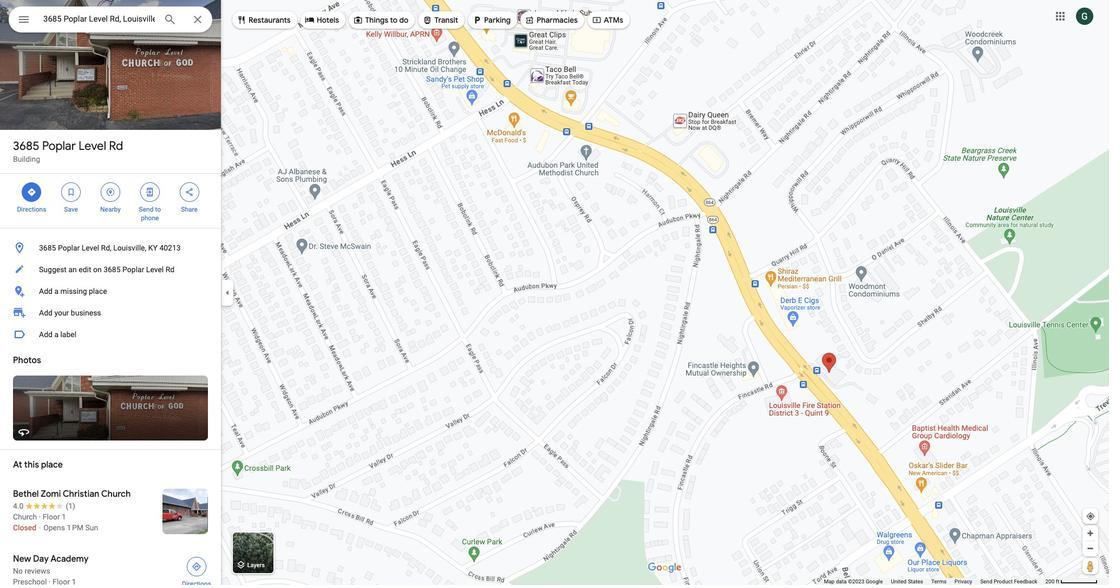 Task type: describe. For each thing, give the bounding box(es) containing it.
1 horizontal spatial church
[[101, 489, 131, 500]]

opens
[[43, 524, 65, 532]]

ft
[[1056, 579, 1060, 585]]

save
[[64, 206, 78, 213]]


[[305, 14, 315, 26]]

product
[[994, 579, 1013, 585]]

 button
[[9, 6, 39, 35]]

1 pm
[[67, 524, 83, 532]]

level for rd
[[79, 139, 106, 154]]

united
[[891, 579, 907, 585]]

united states button
[[891, 578, 923, 585]]

new day academy no reviews
[[13, 554, 89, 576]]

new
[[13, 554, 31, 565]]

add a missing place button
[[0, 281, 221, 302]]

 transit
[[423, 14, 458, 26]]

 atms
[[592, 14, 623, 26]]

suggest an edit on 3685 poplar level rd
[[39, 265, 175, 274]]

3685 Poplar Level Rd, Louisville, KY 40213 field
[[9, 6, 212, 32]]

building
[[13, 155, 40, 164]]

send product feedback
[[980, 579, 1037, 585]]

show street view coverage image
[[1083, 558, 1098, 575]]

©2023
[[848, 579, 865, 585]]

terms button
[[931, 578, 947, 585]]

 hotels
[[305, 14, 339, 26]]

show your location image
[[1086, 512, 1096, 522]]

3685 for rd
[[13, 139, 39, 154]]

floor
[[43, 513, 60, 522]]

parking
[[484, 15, 511, 25]]


[[66, 186, 76, 198]]


[[184, 186, 194, 198]]

bethel zomi christian church
[[13, 489, 131, 500]]

bethel
[[13, 489, 39, 500]]


[[106, 186, 115, 198]]

send product feedback button
[[980, 578, 1037, 585]]

send for send product feedback
[[980, 579, 993, 585]]

photos
[[13, 355, 41, 366]]

rd,
[[101, 244, 111, 252]]

 parking
[[472, 14, 511, 26]]


[[17, 12, 30, 27]]

on
[[93, 265, 102, 274]]

states
[[908, 579, 923, 585]]

church inside the "church · floor 1 closed ⋅ opens 1 pm sun"
[[13, 513, 37, 522]]

terms
[[931, 579, 947, 585]]

4.0
[[13, 502, 24, 511]]

nearby
[[100, 206, 121, 213]]

200 ft
[[1046, 579, 1060, 585]]

things
[[365, 15, 388, 25]]

closed
[[13, 524, 36, 532]]

3685 for rd,
[[39, 244, 56, 252]]

map data ©2023 google
[[824, 579, 883, 585]]

a for missing
[[54, 287, 59, 296]]

google maps element
[[0, 0, 1109, 585]]

church · floor 1 closed ⋅ opens 1 pm sun
[[13, 513, 98, 532]]

at this place
[[13, 460, 63, 471]]

add a label button
[[0, 324, 221, 346]]

3685 inside "button"
[[104, 265, 121, 274]]

your
[[54, 309, 69, 317]]

google account: greg robinson  
(robinsongreg175@gmail.com) image
[[1076, 7, 1094, 25]]

united states
[[891, 579, 923, 585]]

map
[[824, 579, 835, 585]]

level for rd,
[[82, 244, 99, 252]]

academy
[[50, 554, 89, 565]]

add for add a missing place
[[39, 287, 53, 296]]

missing
[[60, 287, 87, 296]]

suggest an edit on 3685 poplar level rd button
[[0, 259, 221, 281]]

data
[[836, 579, 847, 585]]


[[423, 14, 432, 26]]

3685 poplar level rd, louisville, ky 40213
[[39, 244, 181, 252]]

200
[[1046, 579, 1055, 585]]


[[237, 14, 246, 26]]

do
[[399, 15, 409, 25]]

day
[[33, 554, 49, 565]]

none field inside 3685 poplar level rd, louisville, ky 40213 field
[[43, 12, 155, 25]]



Task type: vqa. For each thing, say whether or not it's contained in the screenshot.


Task type: locate. For each thing, give the bounding box(es) containing it.
1 a from the top
[[54, 287, 59, 296]]


[[472, 14, 482, 26]]

place right this
[[41, 460, 63, 471]]

add down suggest
[[39, 287, 53, 296]]

1 add from the top
[[39, 287, 53, 296]]

atms
[[604, 15, 623, 25]]

rd inside "button"
[[166, 265, 175, 274]]

level left rd,
[[82, 244, 99, 252]]

3685 inside 3685 poplar level rd building
[[13, 139, 39, 154]]

place down on
[[89, 287, 107, 296]]

collapse side panel image
[[222, 287, 233, 299]]

phone
[[141, 214, 159, 222]]

level down ky
[[146, 265, 164, 274]]

(1)
[[66, 502, 75, 511]]

at
[[13, 460, 22, 471]]

2 vertical spatial add
[[39, 330, 53, 339]]

2 vertical spatial 3685
[[104, 265, 121, 274]]

0 horizontal spatial place
[[41, 460, 63, 471]]

church
[[101, 489, 131, 500], [13, 513, 37, 522]]

footer containing map data ©2023 google
[[824, 578, 1046, 585]]


[[353, 14, 363, 26]]

level inside suggest an edit on 3685 poplar level rd "button"
[[146, 265, 164, 274]]

poplar for rd
[[42, 139, 76, 154]]

directions
[[17, 206, 46, 213]]

level up 
[[79, 139, 106, 154]]

send to phone
[[139, 206, 161, 222]]

0 vertical spatial place
[[89, 287, 107, 296]]

poplar for rd,
[[58, 244, 80, 252]]

poplar up an
[[58, 244, 80, 252]]

church up closed
[[13, 513, 37, 522]]

1 horizontal spatial rd
[[166, 265, 175, 274]]

⋅
[[38, 524, 42, 532]]

add a label
[[39, 330, 76, 339]]

poplar inside "button"
[[122, 265, 144, 274]]

 restaurants
[[237, 14, 291, 26]]

3685 inside button
[[39, 244, 56, 252]]

send for send to phone
[[139, 206, 154, 213]]

1 vertical spatial 3685
[[39, 244, 56, 252]]


[[592, 14, 602, 26]]

·
[[39, 513, 41, 522]]

1 vertical spatial to
[[155, 206, 161, 213]]

0 vertical spatial poplar
[[42, 139, 76, 154]]

actions for 3685 poplar level rd region
[[0, 174, 221, 228]]

a left missing
[[54, 287, 59, 296]]

4.0 stars 1 reviews image
[[13, 501, 75, 512]]

0 vertical spatial send
[[139, 206, 154, 213]]

1 vertical spatial church
[[13, 513, 37, 522]]

add inside 'link'
[[39, 309, 53, 317]]

send up phone
[[139, 206, 154, 213]]

feedback
[[1014, 579, 1037, 585]]

0 vertical spatial church
[[101, 489, 131, 500]]

None field
[[43, 12, 155, 25]]

level inside 3685 poplar level rd, louisville, ky 40213 button
[[82, 244, 99, 252]]

1 horizontal spatial send
[[980, 579, 993, 585]]

3685
[[13, 139, 39, 154], [39, 244, 56, 252], [104, 265, 121, 274]]

 pharmacies
[[525, 14, 578, 26]]

pharmacies
[[537, 15, 578, 25]]

suggest
[[39, 265, 67, 274]]

add left your on the left bottom of page
[[39, 309, 53, 317]]

3685 poplar level rd building
[[13, 139, 123, 164]]

an
[[68, 265, 77, 274]]

to inside send to phone
[[155, 206, 161, 213]]

1 vertical spatial a
[[54, 330, 59, 339]]

0 vertical spatial level
[[79, 139, 106, 154]]

1 vertical spatial place
[[41, 460, 63, 471]]

add left label
[[39, 330, 53, 339]]

add
[[39, 287, 53, 296], [39, 309, 53, 317], [39, 330, 53, 339]]

a
[[54, 287, 59, 296], [54, 330, 59, 339]]

2 add from the top
[[39, 309, 53, 317]]

3 add from the top
[[39, 330, 53, 339]]

transit
[[435, 15, 458, 25]]


[[525, 14, 535, 26]]

poplar up 
[[42, 139, 76, 154]]

rd inside 3685 poplar level rd building
[[109, 139, 123, 154]]

louisville,
[[113, 244, 146, 252]]

1 vertical spatial rd
[[166, 265, 175, 274]]

church right christian
[[101, 489, 131, 500]]

restaurants
[[249, 15, 291, 25]]

this
[[24, 460, 39, 471]]

share
[[181, 206, 198, 213]]

christian
[[63, 489, 99, 500]]

3685 poplar level rd main content
[[0, 0, 221, 585]]

privacy button
[[955, 578, 972, 585]]

zoom in image
[[1086, 530, 1095, 538]]

2 a from the top
[[54, 330, 59, 339]]

google
[[866, 579, 883, 585]]

send
[[139, 206, 154, 213], [980, 579, 993, 585]]

2 vertical spatial level
[[146, 265, 164, 274]]

 things to do
[[353, 14, 409, 26]]

reviews
[[25, 567, 50, 576]]

 search field
[[9, 6, 212, 35]]

business
[[71, 309, 101, 317]]

poplar inside 3685 poplar level rd building
[[42, 139, 76, 154]]

a left label
[[54, 330, 59, 339]]

place inside button
[[89, 287, 107, 296]]

to
[[390, 15, 398, 25], [155, 206, 161, 213]]

directions image
[[192, 562, 201, 572]]

1 horizontal spatial to
[[390, 15, 398, 25]]

1 vertical spatial poplar
[[58, 244, 80, 252]]

to inside  things to do
[[390, 15, 398, 25]]

0 vertical spatial a
[[54, 287, 59, 296]]

1 horizontal spatial place
[[89, 287, 107, 296]]

1 vertical spatial level
[[82, 244, 99, 252]]

send left product
[[980, 579, 993, 585]]

0 horizontal spatial to
[[155, 206, 161, 213]]

1 vertical spatial add
[[39, 309, 53, 317]]

0 vertical spatial 3685
[[13, 139, 39, 154]]

zoom out image
[[1086, 545, 1095, 553]]

0 horizontal spatial send
[[139, 206, 154, 213]]

zomi
[[41, 489, 61, 500]]

200 ft button
[[1046, 579, 1098, 585]]

no
[[13, 567, 23, 576]]

privacy
[[955, 579, 972, 585]]

layers
[[247, 562, 265, 569]]

40213
[[159, 244, 181, 252]]

a for label
[[54, 330, 59, 339]]

2 vertical spatial poplar
[[122, 265, 144, 274]]

0 horizontal spatial rd
[[109, 139, 123, 154]]

poplar
[[42, 139, 76, 154], [58, 244, 80, 252], [122, 265, 144, 274]]

poplar inside button
[[58, 244, 80, 252]]

add a missing place
[[39, 287, 107, 296]]

3685 right on
[[104, 265, 121, 274]]


[[27, 186, 36, 198]]

ky
[[148, 244, 158, 252]]

0 vertical spatial rd
[[109, 139, 123, 154]]

level inside 3685 poplar level rd building
[[79, 139, 106, 154]]

1
[[62, 513, 66, 522]]

3685 up building
[[13, 139, 39, 154]]

footer
[[824, 578, 1046, 585]]

0 vertical spatial to
[[390, 15, 398, 25]]

add your business
[[39, 309, 101, 317]]

rd down 40213
[[166, 265, 175, 274]]

0 horizontal spatial church
[[13, 513, 37, 522]]

add for add your business
[[39, 309, 53, 317]]

3685 up suggest
[[39, 244, 56, 252]]

0 vertical spatial add
[[39, 287, 53, 296]]


[[145, 186, 155, 198]]

3685 poplar level rd, louisville, ky 40213 button
[[0, 237, 221, 259]]

hotels
[[317, 15, 339, 25]]

poplar down louisville,
[[122, 265, 144, 274]]

add for add a label
[[39, 330, 53, 339]]

send inside send to phone
[[139, 206, 154, 213]]

1 vertical spatial send
[[980, 579, 993, 585]]

add your business link
[[0, 302, 221, 324]]

to up phone
[[155, 206, 161, 213]]

label
[[60, 330, 76, 339]]

edit
[[79, 265, 91, 274]]

send inside button
[[980, 579, 993, 585]]

to left do
[[390, 15, 398, 25]]

rd up 
[[109, 139, 123, 154]]

place
[[89, 287, 107, 296], [41, 460, 63, 471]]

footer inside google maps element
[[824, 578, 1046, 585]]



